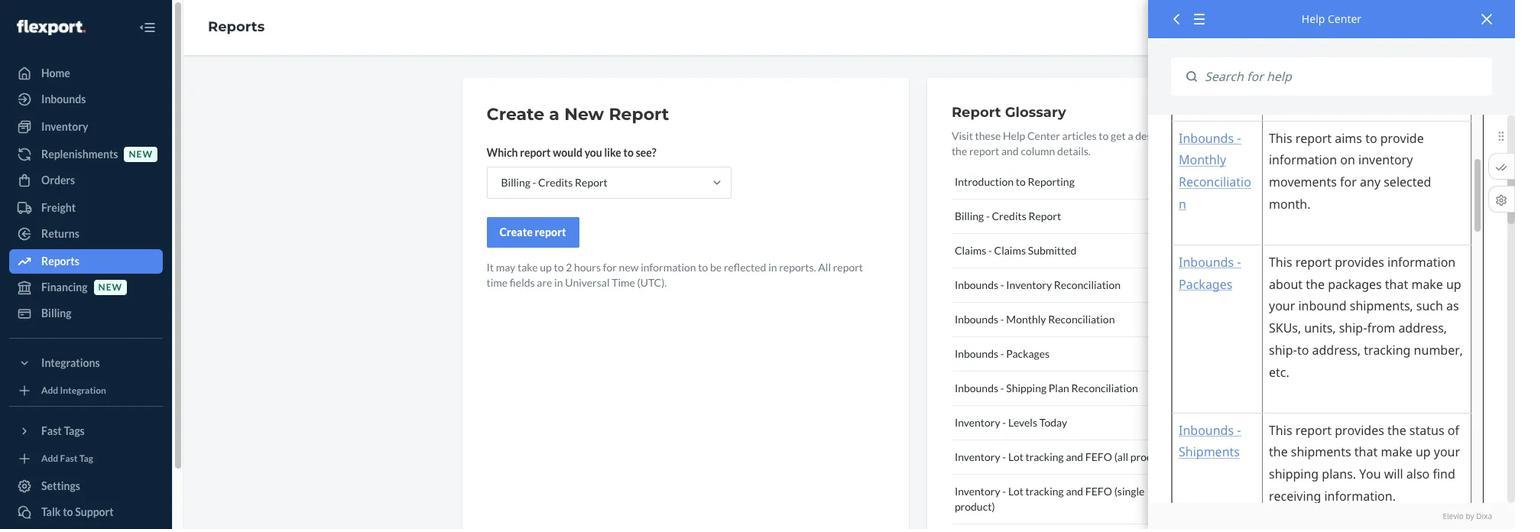 Task type: vqa. For each thing, say whether or not it's contained in the screenshot.
the topmost Billing
yes



Task type: describe. For each thing, give the bounding box(es) containing it.
tracking for (single
[[1026, 485, 1064, 498]]

inbounds - shipping plan reconciliation button
[[952, 372, 1201, 406]]

hours
[[574, 261, 601, 274]]

inventory - levels today
[[955, 416, 1068, 429]]

inbounds for inbounds
[[41, 93, 86, 106]]

add fast tag link
[[9, 450, 163, 468]]

integrations
[[41, 356, 100, 369]]

dixa
[[1477, 511, 1493, 521]]

billing inside billing link
[[41, 307, 72, 320]]

0 horizontal spatial in
[[555, 276, 563, 289]]

2
[[566, 261, 572, 274]]

reporting
[[1028, 175, 1075, 188]]

new
[[564, 104, 604, 125]]

add for add integration
[[41, 385, 58, 396]]

lot for inventory - lot tracking and fefo (all products)
[[1009, 450, 1024, 463]]

orders link
[[9, 168, 163, 193]]

home
[[41, 67, 70, 80]]

inbounds link
[[9, 87, 163, 112]]

details.
[[1058, 145, 1091, 158]]

create for create a new report
[[487, 104, 545, 125]]

(single
[[1115, 485, 1145, 498]]

report inside button
[[535, 226, 566, 239]]

which report would you like to see?
[[487, 146, 657, 159]]

which
[[487, 146, 518, 159]]

center inside visit these help center articles to get a description of the report and column details.
[[1028, 129, 1061, 142]]

levels
[[1009, 416, 1038, 429]]

0 vertical spatial reports
[[208, 18, 265, 35]]

fast tags
[[41, 424, 85, 437]]

it
[[487, 261, 494, 274]]

report inside button
[[1029, 210, 1062, 223]]

create a new report
[[487, 104, 670, 125]]

see?
[[636, 146, 657, 159]]

add fast tag
[[41, 453, 93, 465]]

integration
[[60, 385, 106, 396]]

1 vertical spatial fast
[[60, 453, 78, 465]]

returns link
[[9, 222, 163, 246]]

inventory link
[[9, 115, 163, 139]]

to left 2
[[554, 261, 564, 274]]

add for add fast tag
[[41, 453, 58, 465]]

get
[[1111, 129, 1126, 142]]

like
[[605, 146, 622, 159]]

inventory - lot tracking and fefo (single product) button
[[952, 475, 1201, 525]]

universal
[[565, 276, 610, 289]]

inventory up monthly
[[1007, 278, 1052, 291]]

1 claims from the left
[[955, 244, 987, 257]]

support
[[75, 506, 114, 519]]

articles
[[1063, 129, 1097, 142]]

be
[[710, 261, 722, 274]]

inbounds - packages button
[[952, 337, 1201, 372]]

- for inbounds - shipping plan reconciliation button
[[1001, 382, 1005, 395]]

inbounds - monthly reconciliation
[[955, 313, 1115, 326]]

- for inbounds - packages button
[[1001, 347, 1005, 360]]

inventory for inventory
[[41, 120, 88, 133]]

time
[[612, 276, 635, 289]]

elevio by dixa link
[[1172, 511, 1493, 522]]

visit
[[952, 129, 973, 142]]

Search search field
[[1198, 57, 1493, 96]]

returns
[[41, 227, 79, 240]]

inbounds - inventory reconciliation button
[[952, 268, 1201, 303]]

all
[[819, 261, 831, 274]]

submitted
[[1028, 244, 1077, 257]]

0 horizontal spatial reports
[[41, 255, 79, 268]]

billing link
[[9, 301, 163, 326]]

claims - claims submitted
[[955, 244, 1077, 257]]

product)
[[955, 500, 995, 513]]

settings
[[41, 480, 80, 493]]

0 vertical spatial center
[[1328, 11, 1362, 26]]

(all
[[1115, 450, 1129, 463]]

products)
[[1131, 450, 1176, 463]]

fast inside dropdown button
[[41, 424, 62, 437]]

orders
[[41, 174, 75, 187]]

integrations button
[[9, 351, 163, 376]]

reports.
[[779, 261, 816, 274]]

- for inventory - lot tracking and fefo (single product) button
[[1003, 485, 1007, 498]]

report up see?
[[609, 104, 670, 125]]

report inside visit these help center articles to get a description of the report and column details.
[[970, 145, 1000, 158]]

billing - credits report button
[[952, 200, 1201, 234]]

inbounds for inbounds - shipping plan reconciliation
[[955, 382, 999, 395]]

close navigation image
[[138, 18, 157, 37]]

billing inside billing - credits report button
[[955, 210, 984, 223]]

inventory for inventory - lot tracking and fefo (single product)
[[955, 485, 1001, 498]]

- for "inventory - lot tracking and fefo (all products)" button
[[1003, 450, 1007, 463]]

time
[[487, 276, 508, 289]]

0 vertical spatial help
[[1302, 11, 1326, 26]]

inventory - lot tracking and fefo (all products) button
[[952, 441, 1201, 475]]

it may take up to 2 hours for new information to be reflected in reports. all report time fields are in universal time (utc).
[[487, 261, 863, 289]]

would
[[553, 146, 583, 159]]

(utc).
[[637, 276, 667, 289]]

by
[[1466, 511, 1475, 521]]

reflected
[[724, 261, 767, 274]]

2 vertical spatial reconciliation
[[1072, 382, 1139, 395]]

1 horizontal spatial billing
[[501, 176, 531, 189]]

0 vertical spatial billing - credits report
[[501, 176, 608, 189]]

inventory for inventory - levels today
[[955, 416, 1001, 429]]

to left 'reporting'
[[1016, 175, 1026, 188]]

report glossary
[[952, 104, 1067, 121]]

inbounds for inbounds - inventory reconciliation
[[955, 278, 999, 291]]

description
[[1136, 129, 1189, 142]]

replenishments
[[41, 148, 118, 161]]

introduction to reporting
[[955, 175, 1075, 188]]

- for the inventory - levels today button at the right
[[1003, 416, 1007, 429]]

for
[[603, 261, 617, 274]]

to right "talk"
[[63, 506, 73, 519]]

inventory - lot tracking and fefo (all products)
[[955, 450, 1176, 463]]

visit these help center articles to get a description of the report and column details.
[[952, 129, 1200, 158]]

fields
[[510, 276, 535, 289]]

and for inventory - lot tracking and fefo (all products)
[[1066, 450, 1084, 463]]



Task type: locate. For each thing, give the bounding box(es) containing it.
2 vertical spatial and
[[1066, 485, 1084, 498]]

1 vertical spatial create
[[500, 226, 533, 239]]

center up column
[[1028, 129, 1061, 142]]

inbounds
[[41, 93, 86, 106], [955, 278, 999, 291], [955, 313, 999, 326], [955, 347, 999, 360], [955, 382, 999, 395]]

2 fefo from the top
[[1086, 485, 1113, 498]]

billing - credits report down the would
[[501, 176, 608, 189]]

packages
[[1007, 347, 1050, 360]]

fefo for (all
[[1086, 450, 1113, 463]]

2 vertical spatial billing
[[41, 307, 72, 320]]

0 horizontal spatial reports link
[[9, 249, 163, 274]]

shipping
[[1007, 382, 1047, 395]]

1 vertical spatial credits
[[992, 210, 1027, 223]]

1 add from the top
[[41, 385, 58, 396]]

and inside button
[[1066, 450, 1084, 463]]

fast
[[41, 424, 62, 437], [60, 453, 78, 465]]

0 vertical spatial lot
[[1009, 450, 1024, 463]]

lot inside "inventory - lot tracking and fefo (all products)" button
[[1009, 450, 1024, 463]]

0 horizontal spatial billing - credits report
[[501, 176, 608, 189]]

to right the like
[[624, 146, 634, 159]]

- inside "inventory - lot tracking and fefo (all products)" button
[[1003, 450, 1007, 463]]

inbounds - shipping plan reconciliation
[[955, 382, 1139, 395]]

new up orders link
[[129, 149, 153, 160]]

in left reports.
[[769, 261, 777, 274]]

inbounds inside button
[[955, 278, 999, 291]]

1 tracking from the top
[[1026, 450, 1064, 463]]

- inside billing - credits report button
[[986, 210, 990, 223]]

monthly
[[1007, 313, 1047, 326]]

are
[[537, 276, 552, 289]]

1 horizontal spatial claims
[[995, 244, 1026, 257]]

reconciliation for inbounds - inventory reconciliation
[[1054, 278, 1121, 291]]

- for 'inbounds - inventory reconciliation' button
[[1001, 278, 1005, 291]]

reconciliation for inbounds - monthly reconciliation
[[1049, 313, 1115, 326]]

0 vertical spatial in
[[769, 261, 777, 274]]

help inside visit these help center articles to get a description of the report and column details.
[[1003, 129, 1026, 142]]

talk to support
[[41, 506, 114, 519]]

freight link
[[9, 196, 163, 220]]

claims left submitted
[[995, 244, 1026, 257]]

1 horizontal spatial in
[[769, 261, 777, 274]]

create report
[[500, 226, 566, 239]]

flexport logo image
[[17, 20, 86, 35]]

these
[[976, 129, 1001, 142]]

inbounds for inbounds - monthly reconciliation
[[955, 313, 999, 326]]

2 horizontal spatial new
[[619, 261, 639, 274]]

0 vertical spatial new
[[129, 149, 153, 160]]

credits
[[538, 176, 573, 189], [992, 210, 1027, 223]]

help
[[1302, 11, 1326, 26], [1003, 129, 1026, 142]]

and for inventory - lot tracking and fefo (single product)
[[1066, 485, 1084, 498]]

new up billing link
[[98, 282, 122, 293]]

1 vertical spatial fefo
[[1086, 485, 1113, 498]]

inbounds - packages
[[955, 347, 1050, 360]]

reconciliation inside button
[[1054, 278, 1121, 291]]

home link
[[9, 61, 163, 86]]

claims down introduction
[[955, 244, 987, 257]]

0 vertical spatial billing
[[501, 176, 531, 189]]

lot down inventory - levels today
[[1009, 450, 1024, 463]]

create report button
[[487, 217, 579, 248]]

column
[[1021, 145, 1056, 158]]

inbounds down the home
[[41, 93, 86, 106]]

2 tracking from the top
[[1026, 485, 1064, 498]]

inbounds up inbounds - packages
[[955, 313, 999, 326]]

up
[[540, 261, 552, 274]]

inventory - levels today button
[[952, 406, 1201, 441]]

1 vertical spatial and
[[1066, 450, 1084, 463]]

help up search search box
[[1302, 11, 1326, 26]]

2 claims from the left
[[995, 244, 1026, 257]]

1 horizontal spatial a
[[1128, 129, 1134, 142]]

report down these
[[970, 145, 1000, 158]]

introduction
[[955, 175, 1014, 188]]

tag
[[79, 453, 93, 465]]

talk
[[41, 506, 61, 519]]

1 horizontal spatial reports
[[208, 18, 265, 35]]

fast tags button
[[9, 419, 163, 444]]

and down the inventory - levels today button at the right
[[1066, 450, 1084, 463]]

tracking inside button
[[1026, 450, 1064, 463]]

reconciliation
[[1054, 278, 1121, 291], [1049, 313, 1115, 326], [1072, 382, 1139, 395]]

2 horizontal spatial billing
[[955, 210, 984, 223]]

fefo left (all
[[1086, 450, 1113, 463]]

0 vertical spatial reports link
[[208, 18, 265, 35]]

billing down introduction
[[955, 210, 984, 223]]

the
[[952, 145, 968, 158]]

1 horizontal spatial reports link
[[208, 18, 265, 35]]

0 vertical spatial add
[[41, 385, 58, 396]]

1 vertical spatial add
[[41, 453, 58, 465]]

- inside inbounds - monthly reconciliation button
[[1001, 313, 1005, 326]]

a
[[549, 104, 560, 125], [1128, 129, 1134, 142]]

0 vertical spatial fefo
[[1086, 450, 1113, 463]]

0 horizontal spatial help
[[1003, 129, 1026, 142]]

inventory inside inventory - lot tracking and fefo (single product)
[[955, 485, 1001, 498]]

0 vertical spatial reconciliation
[[1054, 278, 1121, 291]]

report
[[609, 104, 670, 125], [952, 104, 1002, 121], [575, 176, 608, 189], [1029, 210, 1062, 223]]

inbounds down inbounds - packages
[[955, 382, 999, 395]]

a right get
[[1128, 129, 1134, 142]]

today
[[1040, 416, 1068, 429]]

1 vertical spatial tracking
[[1026, 485, 1064, 498]]

reconciliation down 'inbounds - inventory reconciliation' button
[[1049, 313, 1115, 326]]

report
[[970, 145, 1000, 158], [520, 146, 551, 159], [535, 226, 566, 239], [833, 261, 863, 274]]

0 vertical spatial credits
[[538, 176, 573, 189]]

fefo for (single
[[1086, 485, 1113, 498]]

reports
[[208, 18, 265, 35], [41, 255, 79, 268]]

inventory - lot tracking and fefo (single product)
[[955, 485, 1145, 513]]

- inside 'inbounds - inventory reconciliation' button
[[1001, 278, 1005, 291]]

1 horizontal spatial billing - credits report
[[955, 210, 1062, 223]]

inbounds left packages
[[955, 347, 999, 360]]

1 horizontal spatial center
[[1328, 11, 1362, 26]]

inventory for inventory - lot tracking and fefo (all products)
[[955, 450, 1001, 463]]

take
[[518, 261, 538, 274]]

claims
[[955, 244, 987, 257], [995, 244, 1026, 257]]

1 horizontal spatial credits
[[992, 210, 1027, 223]]

1 vertical spatial reports
[[41, 255, 79, 268]]

talk to support button
[[9, 500, 163, 525]]

credits down 'introduction to reporting'
[[992, 210, 1027, 223]]

reconciliation down inbounds - packages button
[[1072, 382, 1139, 395]]

2 lot from the top
[[1009, 485, 1024, 498]]

add integration link
[[9, 382, 163, 400]]

inbounds down claims - claims submitted
[[955, 278, 999, 291]]

help down report glossary
[[1003, 129, 1026, 142]]

new for financing
[[98, 282, 122, 293]]

1 lot from the top
[[1009, 450, 1024, 463]]

2 vertical spatial new
[[98, 282, 122, 293]]

inbounds for inbounds - packages
[[955, 347, 999, 360]]

0 horizontal spatial billing
[[41, 307, 72, 320]]

credits down the would
[[538, 176, 573, 189]]

1 vertical spatial a
[[1128, 129, 1134, 142]]

1 vertical spatial center
[[1028, 129, 1061, 142]]

- for billing - credits report button on the top right of the page
[[986, 210, 990, 223]]

fast left "tag"
[[60, 453, 78, 465]]

a inside visit these help center articles to get a description of the report and column details.
[[1128, 129, 1134, 142]]

create inside button
[[500, 226, 533, 239]]

in
[[769, 261, 777, 274], [555, 276, 563, 289]]

-
[[533, 176, 536, 189], [986, 210, 990, 223], [989, 244, 993, 257], [1001, 278, 1005, 291], [1001, 313, 1005, 326], [1001, 347, 1005, 360], [1001, 382, 1005, 395], [1003, 416, 1007, 429], [1003, 450, 1007, 463], [1003, 485, 1007, 498]]

freight
[[41, 201, 76, 214]]

reports link
[[208, 18, 265, 35], [9, 249, 163, 274]]

1 vertical spatial billing - credits report
[[955, 210, 1062, 223]]

new inside it may take up to 2 hours for new information to be reflected in reports. all report time fields are in universal time (utc).
[[619, 261, 639, 274]]

to inside visit these help center articles to get a description of the report and column details.
[[1099, 129, 1109, 142]]

billing down financing
[[41, 307, 72, 320]]

inventory up replenishments
[[41, 120, 88, 133]]

- for inbounds - monthly reconciliation button
[[1001, 313, 1005, 326]]

1 vertical spatial help
[[1003, 129, 1026, 142]]

new for replenishments
[[129, 149, 153, 160]]

reconciliation down claims - claims submitted button
[[1054, 278, 1121, 291]]

report left the would
[[520, 146, 551, 159]]

add up settings
[[41, 453, 58, 465]]

fefo
[[1086, 450, 1113, 463], [1086, 485, 1113, 498]]

billing - credits report inside billing - credits report button
[[955, 210, 1062, 223]]

lot for inventory - lot tracking and fefo (single product)
[[1009, 485, 1024, 498]]

in right are
[[555, 276, 563, 289]]

- inside inbounds - shipping plan reconciliation button
[[1001, 382, 1005, 395]]

create
[[487, 104, 545, 125], [500, 226, 533, 239]]

- for claims - claims submitted button
[[989, 244, 993, 257]]

financing
[[41, 281, 88, 294]]

lot inside inventory - lot tracking and fefo (single product)
[[1009, 485, 1024, 498]]

1 vertical spatial lot
[[1009, 485, 1024, 498]]

- inside inbounds - packages button
[[1001, 347, 1005, 360]]

create up which
[[487, 104, 545, 125]]

1 horizontal spatial new
[[129, 149, 153, 160]]

tracking down inventory - lot tracking and fefo (all products)
[[1026, 485, 1064, 498]]

- inside inventory - lot tracking and fefo (single product)
[[1003, 485, 1007, 498]]

claims - claims submitted button
[[952, 234, 1201, 268]]

you
[[585, 146, 602, 159]]

1 fefo from the top
[[1086, 450, 1113, 463]]

1 vertical spatial in
[[555, 276, 563, 289]]

to left get
[[1099, 129, 1109, 142]]

inventory down inventory - levels today
[[955, 450, 1001, 463]]

0 vertical spatial and
[[1002, 145, 1019, 158]]

add integration
[[41, 385, 106, 396]]

fefo left (single in the bottom of the page
[[1086, 485, 1113, 498]]

billing - credits report down 'introduction to reporting'
[[955, 210, 1062, 223]]

report right 'all'
[[833, 261, 863, 274]]

create up 'may'
[[500, 226, 533, 239]]

fast left tags on the left bottom of the page
[[41, 424, 62, 437]]

- inside claims - claims submitted button
[[989, 244, 993, 257]]

- inside the inventory - levels today button
[[1003, 416, 1007, 429]]

report down 'reporting'
[[1029, 210, 1062, 223]]

0 vertical spatial create
[[487, 104, 545, 125]]

glossary
[[1005, 104, 1067, 121]]

elevio by dixa
[[1443, 511, 1493, 521]]

0 horizontal spatial credits
[[538, 176, 573, 189]]

a left new
[[549, 104, 560, 125]]

inventory left the levels on the bottom of the page
[[955, 416, 1001, 429]]

1 vertical spatial reports link
[[9, 249, 163, 274]]

add left integration
[[41, 385, 58, 396]]

tracking for (all
[[1026, 450, 1064, 463]]

fefo inside inventory - lot tracking and fefo (single product)
[[1086, 485, 1113, 498]]

to left the be
[[698, 261, 708, 274]]

report down you
[[575, 176, 608, 189]]

1 vertical spatial reconciliation
[[1049, 313, 1115, 326]]

inbounds - inventory reconciliation
[[955, 278, 1121, 291]]

0 vertical spatial tracking
[[1026, 450, 1064, 463]]

report inside it may take up to 2 hours for new information to be reflected in reports. all report time fields are in universal time (utc).
[[833, 261, 863, 274]]

and inside inventory - lot tracking and fefo (single product)
[[1066, 485, 1084, 498]]

1 horizontal spatial help
[[1302, 11, 1326, 26]]

tracking
[[1026, 450, 1064, 463], [1026, 485, 1064, 498]]

inventory up product)
[[955, 485, 1001, 498]]

settings link
[[9, 474, 163, 499]]

1 vertical spatial billing
[[955, 210, 984, 223]]

help center
[[1302, 11, 1362, 26]]

0 horizontal spatial center
[[1028, 129, 1061, 142]]

fefo inside button
[[1086, 450, 1113, 463]]

2 add from the top
[[41, 453, 58, 465]]

center up search search box
[[1328, 11, 1362, 26]]

and inside visit these help center articles to get a description of the report and column details.
[[1002, 145, 1019, 158]]

create for create report
[[500, 226, 533, 239]]

to
[[1099, 129, 1109, 142], [624, 146, 634, 159], [1016, 175, 1026, 188], [554, 261, 564, 274], [698, 261, 708, 274], [63, 506, 73, 519]]

may
[[496, 261, 516, 274]]

lot down inventory - lot tracking and fefo (all products)
[[1009, 485, 1024, 498]]

billing - credits report
[[501, 176, 608, 189], [955, 210, 1062, 223]]

plan
[[1049, 382, 1070, 395]]

1 vertical spatial new
[[619, 261, 639, 274]]

0 horizontal spatial new
[[98, 282, 122, 293]]

inbounds - monthly reconciliation button
[[952, 303, 1201, 337]]

0 horizontal spatial claims
[[955, 244, 987, 257]]

introduction to reporting button
[[952, 165, 1201, 200]]

lot
[[1009, 450, 1024, 463], [1009, 485, 1024, 498]]

tags
[[64, 424, 85, 437]]

credits inside button
[[992, 210, 1027, 223]]

0 vertical spatial a
[[549, 104, 560, 125]]

and down "inventory - lot tracking and fefo (all products)" button
[[1066, 485, 1084, 498]]

report up up
[[535, 226, 566, 239]]

tracking down today
[[1026, 450, 1064, 463]]

tracking inside inventory - lot tracking and fefo (single product)
[[1026, 485, 1064, 498]]

0 vertical spatial fast
[[41, 424, 62, 437]]

new up time
[[619, 261, 639, 274]]

and left column
[[1002, 145, 1019, 158]]

billing down which
[[501, 176, 531, 189]]

0 horizontal spatial a
[[549, 104, 560, 125]]

report up these
[[952, 104, 1002, 121]]

information
[[641, 261, 696, 274]]



